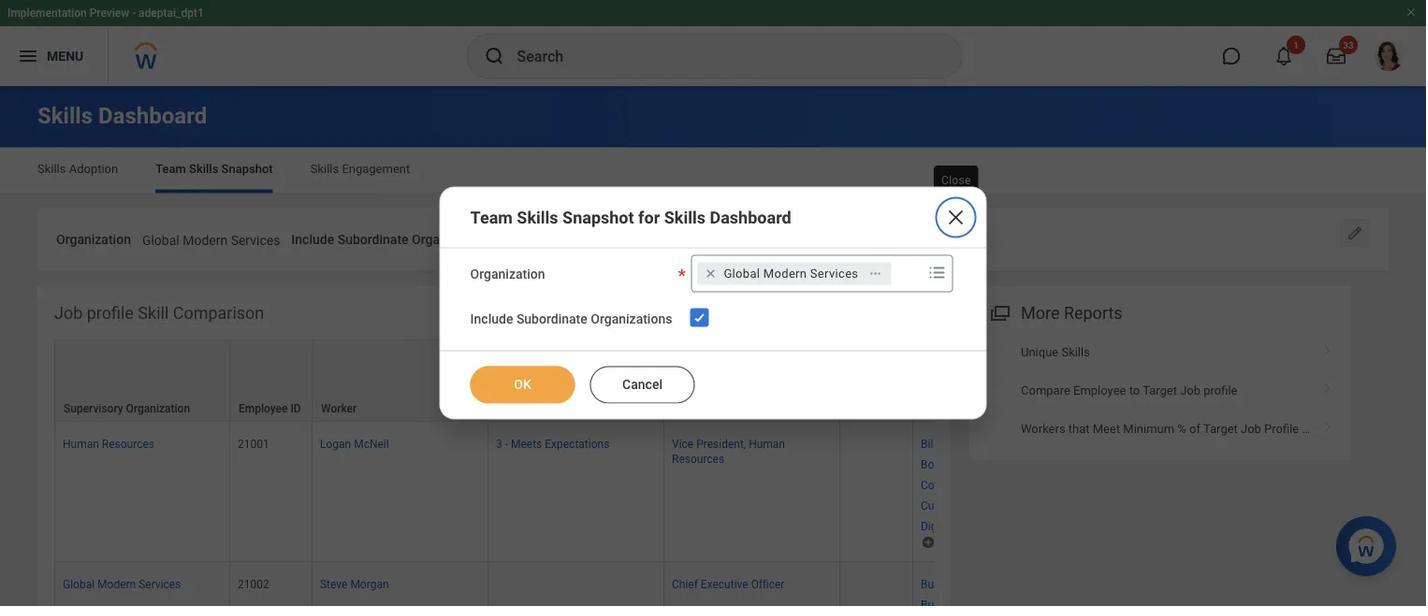 Task type: describe. For each thing, give the bounding box(es) containing it.
0 vertical spatial organization
[[56, 232, 131, 247]]

compare
[[1021, 383, 1070, 397]]

team skills snapshot for skills dashboard
[[470, 208, 791, 227]]

employee id button
[[230, 340, 312, 420]]

organization element
[[142, 220, 280, 255]]

Global Modern Services text field
[[142, 221, 280, 254]]

employee id
[[239, 402, 301, 415]]

officer
[[751, 578, 784, 591]]

mcneil
[[354, 437, 389, 450]]

1 horizontal spatial profile
[[1204, 383, 1237, 397]]

1 vertical spatial target
[[1203, 422, 1238, 436]]

notifications large image
[[1274, 47, 1293, 65]]

organization inside team skills snapshot for skills dashboard dialog
[[470, 266, 545, 282]]

human inside vice president, human resources
[[749, 437, 785, 450]]

team for team skills snapshot
[[156, 162, 186, 176]]

compare employee to target job profile link
[[969, 371, 1351, 410]]

yes
[[505, 233, 526, 248]]

prompts image
[[926, 262, 948, 284]]

billing
[[921, 437, 951, 450]]

0 horizontal spatial target
[[1143, 383, 1177, 397]]

vice president, human resources
[[672, 437, 785, 465]]

list inside skills dashboard main content
[[969, 332, 1351, 449]]

global modern services for global modern services link
[[63, 578, 181, 591]]

3
[[496, 437, 502, 450]]

skills up the "yes"
[[517, 208, 558, 227]]

global for global modern services element
[[724, 267, 760, 281]]

job profile skill comparison
[[54, 304, 264, 323]]

global modern services link
[[63, 574, 181, 591]]

profile logan mcneil element
[[1362, 36, 1415, 77]]

worker button
[[313, 340, 488, 420]]

steve morgan
[[320, 578, 389, 591]]

chevron right image for workers that meet minimum % of target job profile skills
[[1316, 416, 1340, 434]]

for
[[638, 208, 660, 227]]

human resources link
[[63, 434, 154, 450]]

last review - overall rating
[[497, 402, 636, 415]]

cancel
[[622, 377, 663, 392]]

workers
[[1021, 422, 1065, 436]]

steve morgan link
[[320, 574, 389, 591]]

global modern services, press delete to clear value. option
[[697, 263, 891, 285]]

preview
[[90, 7, 129, 20]]

chevron right image for unique skills
[[1316, 338, 1340, 357]]

overall
[[566, 402, 601, 415]]

skills inside 'workers that meet minimum % of target job profile skills' link
[[1302, 422, 1331, 436]]

to
[[1129, 383, 1140, 397]]

services for global modern services text box
[[231, 233, 280, 248]]

compare employee to target job profile
[[1021, 383, 1237, 397]]

corporate learning link
[[921, 475, 1016, 492]]

modern for global modern services element
[[763, 267, 807, 281]]

portfolio
[[972, 499, 1016, 512]]

3 - meets expectations
[[496, 437, 609, 450]]

skills left engagement
[[310, 162, 339, 176]]

meets
[[511, 437, 542, 450]]

book of business link
[[921, 454, 1009, 471]]

business transformation
[[921, 578, 1046, 591]]

adeptai_dpt1
[[139, 7, 204, 20]]

Yes text field
[[505, 221, 526, 254]]

logan mcneil link
[[320, 434, 389, 450]]

cell for chief executive officer
[[840, 562, 913, 606]]

0 vertical spatial resources
[[102, 437, 154, 450]]

21001
[[238, 437, 269, 450]]

organizations inside team skills snapshot for skills dashboard dialog
[[591, 311, 672, 327]]

book
[[921, 458, 946, 471]]

skills right for
[[664, 208, 706, 227]]

modern for global modern services link
[[97, 578, 136, 591]]

logan
[[320, 437, 351, 450]]

more reports
[[1021, 304, 1122, 323]]

reports
[[1064, 304, 1122, 323]]

include subordinate organizations inside team skills snapshot for skills dashboard dialog
[[470, 311, 672, 327]]

customer portfolio link
[[921, 496, 1016, 512]]

supervisory
[[64, 402, 123, 415]]

global for global modern services link
[[63, 578, 95, 591]]

chevron right image
[[1316, 377, 1340, 396]]

include subordinate organizations element
[[505, 220, 526, 255]]

- inside 3 - meets expectations link
[[505, 437, 508, 450]]

dashboard inside main content
[[98, 102, 207, 129]]

cancel button
[[590, 366, 695, 404]]

digital marketing link
[[921, 516, 1005, 533]]

implementation preview -   adeptai_dpt1 banner
[[0, 0, 1426, 86]]

job up of
[[1180, 383, 1201, 397]]

organization inside popup button
[[126, 402, 190, 415]]

row containing global modern services
[[54, 562, 1426, 606]]

skills dashboard
[[37, 102, 207, 129]]

implementation preview -   adeptai_dpt1
[[7, 7, 204, 20]]

job profile skill comparison element
[[37, 286, 1426, 606]]

marketing
[[955, 520, 1005, 533]]

1 human from the left
[[63, 437, 99, 450]]

include inside skills dashboard main content
[[291, 232, 334, 247]]

vice
[[672, 437, 694, 450]]

%
[[1177, 422, 1186, 436]]

edit image
[[1346, 224, 1364, 243]]

chief executive officer
[[672, 578, 784, 591]]

id
[[290, 402, 301, 415]]

job right of
[[1241, 422, 1261, 436]]

skill
[[138, 304, 169, 323]]

digital
[[921, 520, 952, 533]]

x small image
[[701, 264, 720, 283]]

- for adeptai_dpt1
[[132, 7, 136, 20]]

team skills snapshot
[[156, 162, 273, 176]]

skills dashboard main content
[[0, 86, 1426, 606]]

search image
[[483, 45, 506, 67]]

ok
[[514, 377, 531, 392]]

team for team skills snapshot for skills dashboard
[[470, 208, 513, 227]]



Task type: vqa. For each thing, say whether or not it's contained in the screenshot.
Group
no



Task type: locate. For each thing, give the bounding box(es) containing it.
employee inside popup button
[[239, 402, 288, 415]]

snapshot inside skills dashboard main content
[[221, 162, 273, 176]]

0 horizontal spatial employee
[[239, 402, 288, 415]]

1 horizontal spatial global
[[142, 233, 179, 248]]

chevron right image inside unique skills link
[[1316, 338, 1340, 357]]

skills adoption
[[37, 162, 118, 176]]

1 vertical spatial modern
[[763, 267, 807, 281]]

chevron right image down chevron right image
[[1316, 416, 1340, 434]]

skills up global modern services text box
[[189, 162, 218, 176]]

items selected list containing billing
[[921, 434, 1046, 534]]

services for global modern services link
[[139, 578, 181, 591]]

2 horizontal spatial modern
[[763, 267, 807, 281]]

0 vertical spatial snapshot
[[221, 162, 273, 176]]

items selected list for vice president, human resources
[[921, 434, 1046, 534]]

21002
[[238, 578, 269, 591]]

0 vertical spatial target
[[1143, 383, 1177, 397]]

- for overall
[[560, 402, 564, 415]]

1 vertical spatial chevron right image
[[1316, 416, 1340, 434]]

cell for vice president, human resources
[[840, 421, 913, 562]]

include subordinate organizations inside skills dashboard main content
[[291, 232, 493, 247]]

1 vertical spatial include
[[470, 311, 513, 327]]

-
[[132, 7, 136, 20], [560, 402, 564, 415], [505, 437, 508, 450]]

1 vertical spatial include subordinate organizations
[[470, 311, 672, 327]]

check small image
[[688, 307, 711, 329]]

profile inside popup button
[[695, 402, 727, 415]]

skills
[[37, 102, 93, 129], [37, 162, 66, 176], [189, 162, 218, 176], [310, 162, 339, 176], [517, 208, 558, 227], [664, 208, 706, 227], [1061, 345, 1090, 359], [1302, 422, 1331, 436]]

snapshot up global modern services text box
[[221, 162, 273, 176]]

items selected list containing business transformation
[[921, 574, 1081, 606]]

global
[[142, 233, 179, 248], [724, 267, 760, 281], [63, 578, 95, 591]]

business
[[963, 458, 1009, 471], [921, 578, 966, 591]]

job left skill
[[54, 304, 83, 323]]

snapshot inside dialog
[[562, 208, 634, 227]]

organization down the "yes"
[[470, 266, 545, 282]]

global modern services inside job profile skill comparison element
[[63, 578, 181, 591]]

skills engagement
[[310, 162, 410, 176]]

0 vertical spatial -
[[132, 7, 136, 20]]

morgan
[[350, 578, 389, 591]]

job inside popup button
[[673, 402, 692, 415]]

implementation
[[7, 7, 87, 20]]

0 horizontal spatial dashboard
[[98, 102, 207, 129]]

services for global modern services element
[[810, 267, 858, 281]]

0 horizontal spatial global
[[63, 578, 95, 591]]

0 vertical spatial services
[[231, 233, 280, 248]]

customer
[[921, 499, 970, 512]]

1 chevron right image from the top
[[1316, 338, 1340, 357]]

1 vertical spatial global modern services
[[724, 267, 858, 281]]

0 horizontal spatial profile
[[695, 402, 727, 415]]

global modern services element
[[724, 265, 858, 282]]

last
[[497, 402, 519, 415]]

include inside team skills snapshot for skills dashboard dialog
[[470, 311, 513, 327]]

team inside tab list
[[156, 162, 186, 176]]

resources down 'vice'
[[672, 452, 724, 465]]

skills right unique
[[1061, 345, 1090, 359]]

that
[[1068, 422, 1090, 436]]

profile left skill
[[87, 304, 134, 323]]

1 vertical spatial dashboard
[[710, 208, 791, 227]]

business down digital
[[921, 578, 966, 591]]

include subordinate organizations up last review - overall rating popup button
[[470, 311, 672, 327]]

include up ok button at left bottom
[[470, 311, 513, 327]]

x image
[[945, 206, 967, 229]]

snapshot for team skills snapshot for skills dashboard
[[562, 208, 634, 227]]

human right president,
[[749, 437, 785, 450]]

include subordinate organizations
[[291, 232, 493, 247], [470, 311, 672, 327]]

subordinate inside skills dashboard main content
[[337, 232, 409, 247]]

row containing human resources
[[54, 421, 1426, 562]]

1 vertical spatial profile
[[1204, 383, 1237, 397]]

0 horizontal spatial subordinate
[[337, 232, 409, 247]]

business inside 'billing book of business corporate learning customer portfolio digital marketing'
[[963, 458, 1009, 471]]

global inside text box
[[142, 233, 179, 248]]

employee left id
[[239, 402, 288, 415]]

modern inside text box
[[183, 233, 228, 248]]

2 vertical spatial -
[[505, 437, 508, 450]]

related actions image
[[869, 267, 882, 280]]

organization
[[56, 232, 131, 247], [470, 266, 545, 282], [126, 402, 190, 415]]

1 vertical spatial services
[[810, 267, 858, 281]]

0 vertical spatial items selected list
[[921, 434, 1046, 534]]

2 vertical spatial modern
[[97, 578, 136, 591]]

close
[[941, 174, 971, 187]]

target right to
[[1143, 383, 1177, 397]]

organizations
[[412, 232, 493, 247], [591, 311, 672, 327]]

2 vertical spatial organization
[[126, 402, 190, 415]]

1 horizontal spatial profile
[[1264, 422, 1299, 436]]

resources down supervisory organization
[[102, 437, 154, 450]]

2 human from the left
[[749, 437, 785, 450]]

0 vertical spatial profile
[[695, 402, 727, 415]]

team down skills dashboard
[[156, 162, 186, 176]]

2 items selected list from the top
[[921, 574, 1081, 606]]

0 vertical spatial global
[[142, 233, 179, 248]]

0 vertical spatial dashboard
[[98, 102, 207, 129]]

1 vertical spatial snapshot
[[562, 208, 634, 227]]

0 horizontal spatial human
[[63, 437, 99, 450]]

target right of
[[1203, 422, 1238, 436]]

modern inside option
[[763, 267, 807, 281]]

tab list
[[19, 148, 1407, 193]]

global for global modern services text box
[[142, 233, 179, 248]]

snapshot
[[221, 162, 273, 176], [562, 208, 634, 227]]

minimum
[[1123, 422, 1174, 436]]

workers that meet minimum % of target job profile skills link
[[969, 410, 1351, 449]]

supervisory organization
[[64, 402, 190, 415]]

0 horizontal spatial organizations
[[412, 232, 493, 247]]

1 horizontal spatial dashboard
[[710, 208, 791, 227]]

0 horizontal spatial resources
[[102, 437, 154, 450]]

1 horizontal spatial snapshot
[[562, 208, 634, 227]]

1 row from the top
[[54, 339, 1426, 421]]

- inside last review - overall rating popup button
[[560, 402, 564, 415]]

snapshot for team skills snapshot
[[221, 162, 273, 176]]

target
[[1143, 383, 1177, 397], [1203, 422, 1238, 436]]

1 horizontal spatial resources
[[672, 452, 724, 465]]

executive
[[701, 578, 748, 591]]

meet
[[1093, 422, 1120, 436]]

cell
[[840, 421, 913, 562], [488, 562, 664, 606], [840, 562, 913, 606]]

services inside text box
[[231, 233, 280, 248]]

job profile
[[673, 402, 727, 415]]

2 horizontal spatial -
[[560, 402, 564, 415]]

subordinate
[[337, 232, 409, 247], [516, 311, 587, 327]]

0 vertical spatial modern
[[183, 233, 228, 248]]

3 - meets expectations link
[[496, 434, 609, 450]]

1 vertical spatial organization
[[470, 266, 545, 282]]

items selected list for chief executive officer
[[921, 574, 1081, 606]]

1 vertical spatial -
[[560, 402, 564, 415]]

modern for global modern services text box
[[183, 233, 228, 248]]

organizations up cancel
[[591, 311, 672, 327]]

job profile button
[[664, 340, 839, 420]]

profile up the workers that meet minimum % of target job profile skills on the bottom of page
[[1204, 383, 1237, 397]]

business transformation link
[[921, 574, 1046, 591]]

0 vertical spatial profile
[[87, 304, 134, 323]]

dashboard up adoption
[[98, 102, 207, 129]]

worker
[[321, 402, 357, 415]]

expectations
[[545, 437, 609, 450]]

chief
[[672, 578, 698, 591]]

1 vertical spatial organizations
[[591, 311, 672, 327]]

organizations left the "yes"
[[412, 232, 493, 247]]

workers that meet minimum % of target job profile skills
[[1021, 422, 1331, 436]]

global inside job profile skill comparison element
[[63, 578, 95, 591]]

last review - overall rating button
[[488, 340, 663, 420]]

1 vertical spatial employee
[[239, 402, 288, 415]]

3 row from the top
[[54, 562, 1426, 606]]

0 horizontal spatial snapshot
[[221, 162, 273, 176]]

chevron right image
[[1316, 338, 1340, 357], [1316, 416, 1340, 434]]

1 horizontal spatial target
[[1203, 422, 1238, 436]]

0 horizontal spatial modern
[[97, 578, 136, 591]]

2 vertical spatial services
[[139, 578, 181, 591]]

menu group image
[[986, 300, 1012, 325]]

billing book of business corporate learning customer portfolio digital marketing
[[921, 437, 1016, 533]]

chevron right image up chevron right image
[[1316, 338, 1340, 357]]

0 vertical spatial subordinate
[[337, 232, 409, 247]]

dashboard inside dialog
[[710, 208, 791, 227]]

2 vertical spatial global
[[63, 578, 95, 591]]

of
[[1189, 422, 1201, 436]]

global modern services inside "global modern services, press delete to clear value." option
[[724, 267, 858, 281]]

global modern services for global modern services element
[[724, 267, 858, 281]]

job
[[54, 304, 83, 323], [1180, 383, 1201, 397], [673, 402, 692, 415], [1241, 422, 1261, 436]]

list containing unique skills
[[969, 332, 1351, 449]]

subordinate down engagement
[[337, 232, 409, 247]]

1 horizontal spatial -
[[505, 437, 508, 450]]

transformation
[[969, 578, 1046, 591]]

1 horizontal spatial include
[[470, 311, 513, 327]]

0 horizontal spatial profile
[[87, 304, 134, 323]]

ok button
[[470, 366, 575, 404]]

0 horizontal spatial services
[[139, 578, 181, 591]]

employee left to
[[1073, 383, 1126, 397]]

human down supervisory
[[63, 437, 99, 450]]

skills down chevron right image
[[1302, 422, 1331, 436]]

dashboard up x small icon
[[710, 208, 791, 227]]

rating
[[604, 402, 636, 415]]

snapshot left for
[[562, 208, 634, 227]]

0 horizontal spatial -
[[132, 7, 136, 20]]

skills up skills adoption
[[37, 102, 93, 129]]

chief executive officer link
[[672, 574, 784, 591]]

unique skills
[[1021, 345, 1090, 359]]

1 vertical spatial global
[[724, 267, 760, 281]]

list
[[969, 332, 1351, 449]]

items selected list
[[921, 434, 1046, 534], [921, 574, 1081, 606]]

- right "3"
[[505, 437, 508, 450]]

1 horizontal spatial employee
[[1073, 383, 1126, 397]]

- right preview at the left top of the page
[[132, 7, 136, 20]]

adoption
[[69, 162, 118, 176]]

0 vertical spatial employee
[[1073, 383, 1126, 397]]

services inside option
[[810, 267, 858, 281]]

corporate
[[921, 479, 970, 492]]

human resources
[[63, 437, 154, 450]]

0 vertical spatial global modern services
[[142, 233, 280, 248]]

organizations inside skills dashboard main content
[[412, 232, 493, 247]]

skills left adoption
[[37, 162, 66, 176]]

chevron right image inside 'workers that meet minimum % of target job profile skills' link
[[1316, 416, 1340, 434]]

0 vertical spatial business
[[963, 458, 1009, 471]]

subordinate inside team skills snapshot for skills dashboard dialog
[[516, 311, 587, 327]]

1 horizontal spatial team
[[470, 208, 513, 227]]

include down skills engagement
[[291, 232, 334, 247]]

row
[[54, 339, 1426, 421], [54, 421, 1426, 562], [54, 562, 1426, 606]]

business inside business transformation link
[[921, 578, 966, 591]]

organization up the human resources link
[[126, 402, 190, 415]]

close tooltip
[[930, 162, 982, 199]]

1 vertical spatial subordinate
[[516, 311, 587, 327]]

global inside option
[[724, 267, 760, 281]]

2 chevron right image from the top
[[1316, 416, 1340, 434]]

0 vertical spatial include
[[291, 232, 334, 247]]

team
[[156, 162, 186, 176], [470, 208, 513, 227]]

business up learning
[[963, 458, 1009, 471]]

1 vertical spatial profile
[[1264, 422, 1299, 436]]

tab list containing skills adoption
[[19, 148, 1407, 193]]

organization down adoption
[[56, 232, 131, 247]]

job up 'vice'
[[673, 402, 692, 415]]

0 vertical spatial team
[[156, 162, 186, 176]]

inbox large image
[[1327, 47, 1346, 65]]

2 vertical spatial global modern services
[[63, 578, 181, 591]]

2 row from the top
[[54, 421, 1426, 562]]

review
[[521, 402, 557, 415]]

team skills snapshot for skills dashboard dialog
[[439, 187, 987, 420]]

tab list inside skills dashboard main content
[[19, 148, 1407, 193]]

close environment banner image
[[1405, 7, 1417, 18]]

engagement
[[342, 162, 410, 176]]

1 horizontal spatial services
[[231, 233, 280, 248]]

unique skills link
[[969, 332, 1351, 371]]

skills inside unique skills link
[[1061, 345, 1090, 359]]

more
[[1021, 304, 1060, 323]]

0 vertical spatial include subordinate organizations
[[291, 232, 493, 247]]

include subordinate organizations down engagement
[[291, 232, 493, 247]]

profile right of
[[1264, 422, 1299, 436]]

global modern services for global modern services text box
[[142, 233, 280, 248]]

team inside dialog
[[470, 208, 513, 227]]

2 horizontal spatial global
[[724, 267, 760, 281]]

profile
[[695, 402, 727, 415], [1264, 422, 1299, 436]]

0 vertical spatial chevron right image
[[1316, 338, 1340, 357]]

modern inside job profile skill comparison element
[[97, 578, 136, 591]]

1 vertical spatial business
[[921, 578, 966, 591]]

team up the "yes"
[[470, 208, 513, 227]]

comparison
[[173, 304, 264, 323]]

1 horizontal spatial modern
[[183, 233, 228, 248]]

- inside the 'implementation preview -   adeptai_dpt1' banner
[[132, 7, 136, 20]]

profile up president,
[[695, 402, 727, 415]]

1 vertical spatial items selected list
[[921, 574, 1081, 606]]

1 horizontal spatial subordinate
[[516, 311, 587, 327]]

steve
[[320, 578, 348, 591]]

president,
[[696, 437, 746, 450]]

logan mcneil
[[320, 437, 389, 450]]

0 horizontal spatial include
[[291, 232, 334, 247]]

0 horizontal spatial team
[[156, 162, 186, 176]]

unique
[[1021, 345, 1058, 359]]

resources inside vice president, human resources
[[672, 452, 724, 465]]

subordinate up last review - overall rating popup button
[[516, 311, 587, 327]]

services inside job profile skill comparison element
[[139, 578, 181, 591]]

billing link
[[921, 434, 951, 450]]

2 horizontal spatial services
[[810, 267, 858, 281]]

learning
[[973, 479, 1016, 492]]

0 vertical spatial organizations
[[412, 232, 493, 247]]

1 horizontal spatial organizations
[[591, 311, 672, 327]]

vice president, human resources link
[[672, 434, 785, 465]]

dashboard
[[98, 102, 207, 129], [710, 208, 791, 227]]

- left overall at the bottom left of the page
[[560, 402, 564, 415]]

1 items selected list from the top
[[921, 434, 1046, 534]]

1 horizontal spatial human
[[749, 437, 785, 450]]

of
[[949, 458, 961, 471]]

profile
[[87, 304, 134, 323], [1204, 383, 1237, 397]]

1 vertical spatial resources
[[672, 452, 724, 465]]

1 vertical spatial team
[[470, 208, 513, 227]]

row containing supervisory organization
[[54, 339, 1426, 421]]

supervisory organization button
[[55, 340, 229, 420]]



